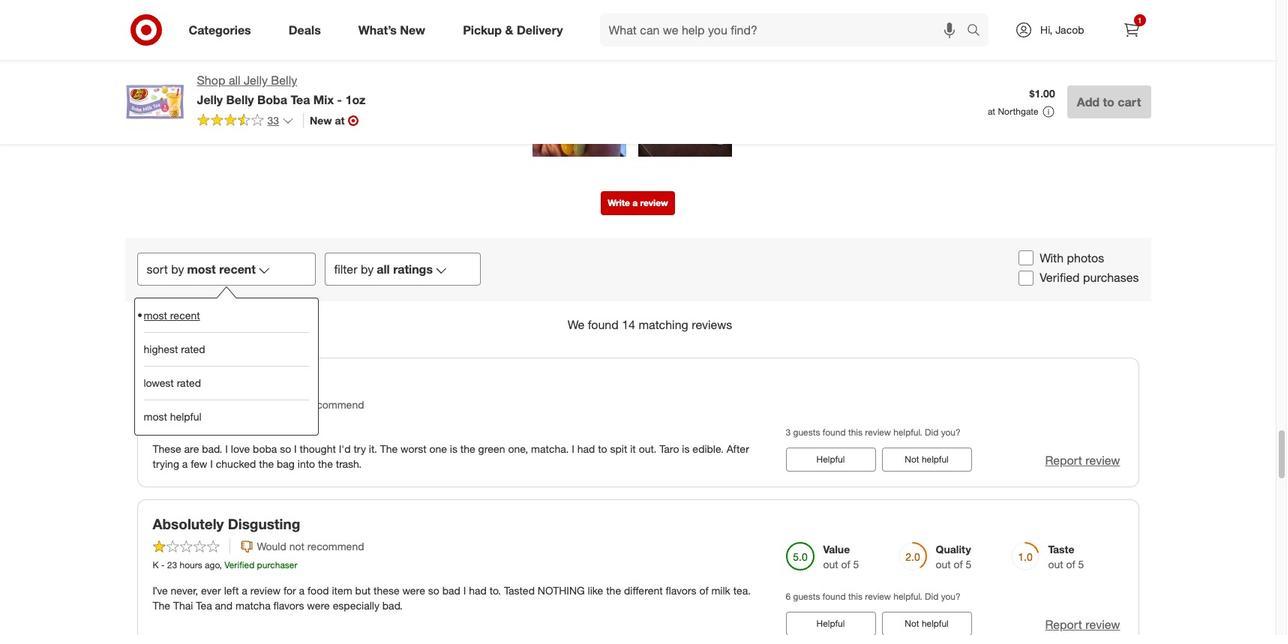 Task type: locate. For each thing, give the bounding box(es) containing it.
shop all jelly belly jelly belly boba tea mix - 1oz
[[197, 73, 365, 107]]

were
[[402, 584, 425, 597], [307, 599, 330, 612]]

new right what's
[[400, 22, 425, 37]]

0 horizontal spatial recent
[[170, 309, 200, 322]]

most helpful link
[[144, 400, 309, 434]]

these
[[153, 443, 181, 455]]

with photos
[[1040, 250, 1104, 265]]

helpful button for would not recommend
[[786, 448, 876, 472]]

the left green
[[460, 443, 475, 455]]

had left to.
[[469, 584, 487, 597]]

2 5 from the left
[[966, 558, 972, 571]]

i right matcha.
[[572, 443, 574, 455]]

helpful
[[170, 411, 201, 423], [922, 454, 949, 465], [922, 618, 949, 629]]

0 horizontal spatial had
[[469, 584, 487, 597]]

2 not from the top
[[289, 540, 304, 553]]

most right sort
[[187, 262, 216, 277]]

guests right 6
[[793, 591, 820, 602]]

5 inside value out of 5
[[853, 558, 859, 571]]

the left different
[[606, 584, 621, 597]]

tea down ever
[[196, 599, 212, 612]]

0 vertical spatial had
[[577, 443, 595, 455]]

at northgate
[[988, 106, 1039, 117]]

belly
[[271, 73, 297, 88], [226, 92, 254, 107]]

not helpful down 3 guests found this review helpful. did you?
[[905, 454, 949, 465]]

1 horizontal spatial had
[[577, 443, 595, 455]]

nothing
[[538, 584, 585, 597]]

0 horizontal spatial tea
[[196, 599, 212, 612]]

is right the one
[[450, 443, 457, 455]]

the inside i've never, ever left a review for a food item but these were so bad i had to. tasted nothing like the different flavors of milk tea. the thai tea and matcha flavors were especially bad.
[[606, 584, 621, 597]]

- right k
[[161, 559, 165, 571]]

not helpful down 6 guests found this review helpful. did you?
[[905, 618, 949, 629]]

1 vertical spatial would
[[257, 540, 286, 553]]

flavors right different
[[666, 584, 696, 597]]

guests for would not recommend
[[793, 427, 820, 438]]

of down value
[[841, 558, 850, 571]]

would up "purchaser"
[[257, 540, 286, 553]]

verified
[[1040, 270, 1080, 285], [224, 559, 254, 571]]

bad. inside these are bad. i love boba so i thought i'd try it. the worst one is the green one, matcha. i had to spit it out. taro is edible. after trying a few i chucked the bag into the trash.
[[202, 443, 222, 455]]

of left milk
[[699, 584, 708, 597]]

the right it.
[[380, 443, 398, 455]]

guests right 3
[[793, 427, 820, 438]]

by right filter
[[361, 262, 374, 277]]

1 recommend from the top
[[307, 398, 364, 411]]

did
[[925, 427, 938, 438], [925, 591, 938, 602]]

0 vertical spatial would
[[257, 398, 286, 411]]

2 this from the top
[[848, 591, 863, 602]]

0 vertical spatial rated
[[181, 343, 205, 356]]

belly up 33 link
[[226, 92, 254, 107]]

helpful down 6 guests found this review helpful. did you?
[[922, 618, 949, 629]]

0 vertical spatial would not recommend
[[257, 398, 364, 411]]

23
[[167, 559, 177, 571]]

1 vertical spatial not helpful
[[905, 618, 949, 629]]

1 horizontal spatial tea
[[291, 92, 310, 107]]

0 vertical spatial this
[[848, 427, 863, 438]]

boba.
[[237, 374, 275, 391]]

1 vertical spatial most
[[144, 309, 167, 322]]

out
[[823, 558, 838, 571], [936, 558, 951, 571], [1048, 558, 1063, 571]]

had inside i've never, ever left a review for a food item but these were so bad i had to. tasted nothing like the different flavors of milk tea. the thai tea and matcha flavors were especially bad.
[[469, 584, 487, 597]]

2 is from the left
[[682, 443, 690, 455]]

0 horizontal spatial 5
[[853, 558, 859, 571]]

1 vertical spatial guests
[[793, 591, 820, 602]]

lowest
[[144, 377, 174, 390]]

0 vertical spatial all
[[229, 73, 240, 88]]

pickup & delivery link
[[450, 14, 582, 47]]

With photos checkbox
[[1019, 251, 1034, 266]]

report for out of 5
[[1045, 617, 1082, 632]]

0 vertical spatial helpful.
[[893, 427, 922, 438]]

0 horizontal spatial by
[[171, 262, 184, 277]]

1 vertical spatial rated
[[177, 377, 201, 390]]

recommend
[[307, 398, 364, 411], [307, 540, 364, 553]]

had
[[577, 443, 595, 455], [469, 584, 487, 597]]

0 horizontal spatial -
[[161, 559, 165, 571]]

for
[[283, 584, 296, 597]]

not down 6 guests found this review helpful. did you?
[[905, 618, 919, 629]]

0 vertical spatial hours
[[188, 418, 211, 429]]

1 vertical spatial helpful
[[922, 454, 949, 465]]

0 vertical spatial bad.
[[202, 443, 222, 455]]

0 vertical spatial report
[[1045, 453, 1082, 468]]

jelly
[[244, 73, 268, 88], [197, 92, 223, 107]]

report
[[1045, 453, 1082, 468], [1045, 617, 1082, 632]]

0 vertical spatial not
[[905, 454, 919, 465]]

found for out of 5
[[823, 591, 846, 602]]

- left 1oz on the top left of page
[[337, 92, 342, 107]]

found down value out of 5
[[823, 591, 846, 602]]

belly up boba on the left top
[[271, 73, 297, 88]]

1 report review button from the top
[[1045, 452, 1120, 469]]

helpful down 3 guests found this review helpful. did you?
[[816, 454, 845, 465]]

bag
[[277, 457, 295, 470]]

1 vertical spatial not
[[905, 618, 919, 629]]

0 vertical spatial not helpful
[[905, 454, 949, 465]]

pickup
[[463, 22, 502, 37]]

1 by from the left
[[171, 262, 184, 277]]

helpful. for out of 5
[[893, 591, 922, 602]]

highest rated link
[[144, 333, 309, 366]]

2 helpful from the top
[[816, 618, 845, 629]]

out down value
[[823, 558, 838, 571]]

is right taro
[[682, 443, 690, 455]]

1 would not recommend from the top
[[257, 398, 364, 411]]

1 did from the top
[[925, 427, 938, 438]]

1 would from the top
[[257, 398, 286, 411]]

and
[[215, 599, 233, 612]]

33
[[267, 114, 279, 127]]

review
[[640, 197, 668, 208], [865, 427, 891, 438], [1086, 453, 1120, 468], [250, 584, 281, 597], [865, 591, 891, 602], [1086, 617, 1120, 632]]

not helpful for out of 5
[[905, 618, 949, 629]]

0 horizontal spatial the
[[153, 599, 170, 612]]

2 horizontal spatial out
[[1048, 558, 1063, 571]]

recommend up item
[[307, 540, 364, 553]]

out inside taste out of 5
[[1048, 558, 1063, 571]]

at down shop all jelly belly jelly belly boba tea mix - 1oz
[[335, 114, 345, 127]]

review inside i've never, ever left a review for a food item but these were so bad i had to. tasted nothing like the different flavors of milk tea. the thai tea and matcha flavors were especially bad.
[[250, 584, 281, 597]]

not helpful for would not recommend
[[905, 454, 949, 465]]

hi, jacob
[[1040, 23, 1084, 36]]

flavors
[[666, 584, 696, 597], [273, 599, 304, 612]]

1 vertical spatial had
[[469, 584, 487, 597]]

not down 3 guests found this review helpful. did you?
[[905, 454, 919, 465]]

0 vertical spatial ago
[[213, 418, 228, 429]]

had left spit
[[577, 443, 595, 455]]

into
[[298, 457, 315, 470]]

of for taste
[[1066, 558, 1075, 571]]

helpful down 3 guests found this review helpful. did you?
[[922, 454, 949, 465]]

0 vertical spatial recent
[[219, 262, 256, 277]]

0 vertical spatial you?
[[941, 427, 960, 438]]

1 not from the top
[[289, 398, 304, 411]]

2 recommend from the top
[[307, 540, 364, 553]]

5 inside quality out of 5
[[966, 558, 972, 571]]

like right the nothing
[[588, 584, 603, 597]]

2 by from the left
[[361, 262, 374, 277]]

helpful button down 3 guests found this review helpful. did you?
[[786, 448, 876, 472]]

bad. up few
[[202, 443, 222, 455]]

quality out of 5
[[936, 543, 972, 571]]

helpful right kim
[[170, 411, 201, 423]]

absolutely
[[153, 515, 224, 532]]

2 vertical spatial helpful
[[922, 618, 949, 629]]

would for absolutely disgusting
[[257, 540, 286, 553]]

1 vertical spatial not
[[289, 540, 304, 553]]

1 vertical spatial so
[[428, 584, 439, 597]]

the down i've
[[153, 599, 170, 612]]

not helpful button for out of 5
[[882, 612, 972, 635]]

1 guests from the top
[[793, 427, 820, 438]]

bad. down these
[[382, 599, 403, 612]]

of down quality
[[954, 558, 963, 571]]

- inside shop all jelly belly jelly belly boba tea mix - 1oz
[[337, 92, 342, 107]]

rated for lowest rated
[[177, 377, 201, 390]]

0 vertical spatial -
[[337, 92, 342, 107]]

recommend up 'i'd'
[[307, 398, 364, 411]]

1 horizontal spatial were
[[402, 584, 425, 597]]

to left spit
[[598, 443, 607, 455]]

0 vertical spatial new
[[400, 22, 425, 37]]

0 horizontal spatial new
[[310, 114, 332, 127]]

0 horizontal spatial like
[[210, 374, 233, 391]]

0 vertical spatial the
[[380, 443, 398, 455]]

0 vertical spatial report review button
[[1045, 452, 1120, 469]]

1 vertical spatial did
[[925, 591, 938, 602]]

write a review button
[[601, 191, 675, 215]]

1 helpful from the top
[[816, 454, 845, 465]]

most up the highest
[[144, 309, 167, 322]]

would not recommend up "purchaser"
[[257, 540, 364, 553]]

1 this from the top
[[848, 427, 863, 438]]

of inside value out of 5
[[841, 558, 850, 571]]

2 report review button from the top
[[1045, 616, 1120, 634]]

not for absolutely disgusting
[[289, 540, 304, 553]]

1 link
[[1115, 14, 1148, 47]]

to right add
[[1103, 95, 1114, 110]]

0 horizontal spatial is
[[450, 443, 457, 455]]

1 vertical spatial hours
[[180, 559, 202, 571]]

verified right ,
[[224, 559, 254, 571]]

hours right "23"
[[180, 559, 202, 571]]

1 vertical spatial helpful button
[[786, 612, 876, 635]]

tea
[[291, 92, 310, 107], [196, 599, 212, 612]]

of down the taste
[[1066, 558, 1075, 571]]

0 vertical spatial to
[[1103, 95, 1114, 110]]

out inside value out of 5
[[823, 558, 838, 571]]

write
[[608, 197, 630, 208]]

1 horizontal spatial bad.
[[382, 599, 403, 612]]

out for value out of 5
[[823, 558, 838, 571]]

1 horizontal spatial the
[[380, 443, 398, 455]]

would not recommend
[[257, 398, 364, 411], [257, 540, 364, 553]]

0 vertical spatial helpful button
[[786, 448, 876, 472]]

2 guests from the top
[[793, 591, 820, 602]]

a left few
[[182, 457, 188, 470]]

1 vertical spatial bad.
[[382, 599, 403, 612]]

like down highest rated link
[[210, 374, 233, 391]]

tea left mix
[[291, 92, 310, 107]]

few
[[191, 457, 207, 470]]

this down value out of 5
[[848, 591, 863, 602]]

0 vertical spatial like
[[210, 374, 233, 391]]

like inside i've never, ever left a review for a food item but these were so bad i had to. tasted nothing like the different flavors of milk tea. the thai tea and matcha flavors were especially bad.
[[588, 584, 603, 597]]

recommend for nothing like boba.
[[307, 398, 364, 411]]

filter
[[334, 262, 357, 277]]

jelly down shop
[[197, 92, 223, 107]]

with
[[1040, 250, 1064, 265]]

taste
[[1048, 543, 1074, 556]]

helpful. for would not recommend
[[893, 427, 922, 438]]

found right 3
[[823, 427, 846, 438]]

0 horizontal spatial so
[[280, 443, 291, 455]]

2 would from the top
[[257, 540, 286, 553]]

nothing like boba.
[[153, 374, 275, 391]]

1 out from the left
[[823, 558, 838, 571]]

1 horizontal spatial is
[[682, 443, 690, 455]]

tasted
[[504, 584, 535, 597]]

2 helpful button from the top
[[786, 612, 876, 635]]

k
[[153, 559, 159, 571]]

so up bag
[[280, 443, 291, 455]]

ago for 23
[[205, 559, 219, 571]]

- left 18
[[169, 418, 173, 429]]

1 vertical spatial found
[[823, 427, 846, 438]]

1 horizontal spatial out
[[936, 558, 951, 571]]

1 horizontal spatial at
[[988, 106, 995, 117]]

2 vertical spatial -
[[161, 559, 165, 571]]

all
[[229, 73, 240, 88], [377, 262, 390, 277]]

the
[[460, 443, 475, 455], [259, 457, 274, 470], [318, 457, 333, 470], [606, 584, 621, 597]]

were down food
[[307, 599, 330, 612]]

all left ratings
[[377, 262, 390, 277]]

1 vertical spatial recent
[[170, 309, 200, 322]]

1 vertical spatial you?
[[941, 591, 960, 602]]

0 horizontal spatial bad.
[[202, 443, 222, 455]]

0 vertical spatial report review
[[1045, 453, 1120, 468]]

review
[[587, 27, 636, 44]]

0 horizontal spatial to
[[598, 443, 607, 455]]

of inside taste out of 5
[[1066, 558, 1075, 571]]

we
[[568, 317, 584, 332]]

3 5 from the left
[[1078, 558, 1084, 571]]

not for nothing like boba.
[[289, 398, 304, 411]]

disgusting
[[228, 515, 300, 532]]

would for nothing like boba.
[[257, 398, 286, 411]]

rated right lowest
[[177, 377, 201, 390]]

to inside add to cart button
[[1103, 95, 1114, 110]]

2 not helpful from the top
[[905, 618, 949, 629]]

1 helpful button from the top
[[786, 448, 876, 472]]

helpful down 6 guests found this review helpful. did you?
[[816, 618, 845, 629]]

2 helpful. from the top
[[893, 591, 922, 602]]

1 vertical spatial helpful
[[816, 618, 845, 629]]

0 vertical spatial guests
[[793, 427, 820, 438]]

all right shop
[[229, 73, 240, 88]]

2 report review from the top
[[1045, 617, 1120, 632]]

verified down with
[[1040, 270, 1080, 285]]

2 report from the top
[[1045, 617, 1082, 632]]

this right 3
[[848, 427, 863, 438]]

flavors down for
[[273, 599, 304, 612]]

0 vertical spatial jelly
[[244, 73, 268, 88]]

0 horizontal spatial jelly
[[197, 92, 223, 107]]

0 vertical spatial helpful
[[816, 454, 845, 465]]

deals
[[289, 22, 321, 37]]

of inside quality out of 5
[[954, 558, 963, 571]]

not helpful button down 3 guests found this review helpful. did you?
[[882, 448, 972, 472]]

1 report review from the top
[[1045, 453, 1120, 468]]

recent up highest rated
[[170, 309, 200, 322]]

0 vertical spatial did
[[925, 427, 938, 438]]

0 vertical spatial recommend
[[307, 398, 364, 411]]

would
[[257, 398, 286, 411], [257, 540, 286, 553]]

had inside these are bad. i love boba so i thought i'd try it. the worst one is the green one, matcha. i had to spit it out. taro is edible. after trying a few i chucked the bag into the trash.
[[577, 443, 595, 455]]

thai
[[173, 599, 193, 612]]

the down thought
[[318, 457, 333, 470]]

most for most helpful
[[144, 411, 167, 423]]

not
[[289, 398, 304, 411], [289, 540, 304, 553]]

by right sort
[[171, 262, 184, 277]]

1 horizontal spatial jelly
[[244, 73, 268, 88]]

0 horizontal spatial were
[[307, 599, 330, 612]]

1 vertical spatial not helpful button
[[882, 612, 972, 635]]

ratings
[[393, 262, 433, 277]]

2 did from the top
[[925, 591, 938, 602]]

milk
[[711, 584, 730, 597]]

2 not from the top
[[905, 618, 919, 629]]

0 vertical spatial belly
[[271, 73, 297, 88]]

1 vertical spatial would not recommend
[[257, 540, 364, 553]]

i right bad
[[463, 584, 466, 597]]

so left bad
[[428, 584, 439, 597]]

not up "purchaser"
[[289, 540, 304, 553]]

verified purchases
[[1040, 270, 1139, 285]]

1 horizontal spatial 5
[[966, 558, 972, 571]]

new down mix
[[310, 114, 332, 127]]

helpful for would not recommend
[[816, 454, 845, 465]]

would down boba.
[[257, 398, 286, 411]]

jelly up boba on the left top
[[244, 73, 268, 88]]

found left 14
[[588, 317, 619, 332]]

2 not helpful button from the top
[[882, 612, 972, 635]]

1 5 from the left
[[853, 558, 859, 571]]

1 vertical spatial like
[[588, 584, 603, 597]]

hours right 18
[[188, 418, 211, 429]]

0 horizontal spatial belly
[[226, 92, 254, 107]]

kim
[[153, 418, 167, 429]]

5 for quality out of 5
[[966, 558, 972, 571]]

-
[[337, 92, 342, 107], [169, 418, 173, 429], [161, 559, 165, 571]]

not helpful button
[[882, 448, 972, 472], [882, 612, 972, 635]]

5 inside taste out of 5
[[1078, 558, 1084, 571]]

2 out from the left
[[936, 558, 951, 571]]

recent up the most recent link
[[219, 262, 256, 277]]

sort by most recent
[[147, 262, 256, 277]]

2 horizontal spatial 5
[[1078, 558, 1084, 571]]

report review for would not recommend
[[1045, 453, 1120, 468]]

lowest rated link
[[144, 366, 309, 400]]

1 not helpful from the top
[[905, 454, 949, 465]]

1 report from the top
[[1045, 453, 1082, 468]]

rated right the highest
[[181, 343, 205, 356]]

out down quality
[[936, 558, 951, 571]]

1 not helpful button from the top
[[882, 448, 972, 472]]

of
[[841, 558, 850, 571], [954, 558, 963, 571], [1066, 558, 1075, 571], [699, 584, 708, 597]]

ago up ever
[[205, 559, 219, 571]]

would not recommend up thought
[[257, 398, 364, 411]]

ago right 18
[[213, 418, 228, 429]]

tea inside shop all jelly belly jelly belly boba tea mix - 1oz
[[291, 92, 310, 107]]

0 vertical spatial flavors
[[666, 584, 696, 597]]

i've never, ever left a review for a food item but these were so bad i had to. tasted nothing like the different flavors of milk tea. the thai tea and matcha flavors were especially bad.
[[153, 584, 751, 612]]

filter by all ratings
[[334, 262, 433, 277]]

What can we help you find? suggestions appear below search field
[[600, 14, 971, 47]]

1 horizontal spatial -
[[169, 418, 173, 429]]

helpful button
[[786, 448, 876, 472], [786, 612, 876, 635]]

out down the taste
[[1048, 558, 1063, 571]]

out inside quality out of 5
[[936, 558, 951, 571]]

0 horizontal spatial all
[[229, 73, 240, 88]]

1 horizontal spatial to
[[1103, 95, 1114, 110]]

image of jelly belly boba tea mix - 1oz image
[[125, 72, 185, 132]]

1 vertical spatial the
[[153, 599, 170, 612]]

most left 18
[[144, 411, 167, 423]]

0 vertical spatial tea
[[291, 92, 310, 107]]

report review for out of 5
[[1045, 617, 1120, 632]]

1 is from the left
[[450, 443, 457, 455]]

1 not from the top
[[905, 454, 919, 465]]

were right these
[[402, 584, 425, 597]]

1 vertical spatial tea
[[196, 599, 212, 612]]

33 link
[[197, 113, 294, 130]]

2 would not recommend from the top
[[257, 540, 364, 553]]

1 helpful. from the top
[[893, 427, 922, 438]]

not up thought
[[289, 398, 304, 411]]

purchaser
[[257, 559, 297, 571]]

photos
[[1067, 250, 1104, 265]]

not helpful button down 6 guests found this review helpful. did you?
[[882, 612, 972, 635]]

2 you? from the top
[[941, 591, 960, 602]]

most for most recent
[[144, 309, 167, 322]]

helpful button down 6 guests found this review helpful. did you?
[[786, 612, 876, 635]]

1 you? from the top
[[941, 427, 960, 438]]

3 out from the left
[[1048, 558, 1063, 571]]

1 vertical spatial report review button
[[1045, 616, 1120, 634]]

6
[[786, 591, 791, 602]]

1 vertical spatial were
[[307, 599, 330, 612]]

1 vertical spatial verified
[[224, 559, 254, 571]]

0 vertical spatial not helpful button
[[882, 448, 972, 472]]

1 horizontal spatial all
[[377, 262, 390, 277]]

at left northgate
[[988, 106, 995, 117]]

a right write
[[632, 197, 638, 208]]



Task type: describe. For each thing, give the bounding box(es) containing it.
3
[[786, 427, 791, 438]]

of for value
[[841, 558, 850, 571]]

of for quality
[[954, 558, 963, 571]]

by for filter by
[[361, 262, 374, 277]]

highest rated
[[144, 343, 205, 356]]

so inside these are bad. i love boba so i thought i'd try it. the worst one is the green one, matcha. i had to spit it out. taro is edible. after trying a few i chucked the bag into the trash.
[[280, 443, 291, 455]]

a right for
[[299, 584, 305, 597]]

1 vertical spatial new
[[310, 114, 332, 127]]

what's
[[358, 22, 397, 37]]

i'd
[[339, 443, 351, 455]]

out.
[[639, 443, 657, 455]]

0 horizontal spatial flavors
[[273, 599, 304, 612]]

categories
[[189, 22, 251, 37]]

would not recommend for nothing like boba.
[[257, 398, 364, 411]]

kim - 18 hours ago
[[153, 418, 228, 429]]

especially
[[333, 599, 379, 612]]

it.
[[369, 443, 377, 455]]

search
[[960, 24, 996, 39]]

matcha
[[236, 599, 271, 612]]

shop
[[197, 73, 225, 88]]

trying
[[153, 457, 179, 470]]

green
[[478, 443, 505, 455]]

i up bag
[[294, 443, 297, 455]]

jacob
[[1055, 23, 1084, 36]]

helpful button for out of 5
[[786, 612, 876, 635]]

ago for 18
[[213, 418, 228, 429]]

bad. inside i've never, ever left a review for a food item but these were so bad i had to. tasted nothing like the different flavors of milk tea. the thai tea and matcha flavors were especially bad.
[[382, 599, 403, 612]]

taro
[[659, 443, 679, 455]]

report for would not recommend
[[1045, 453, 1082, 468]]

rated for highest rated
[[181, 343, 205, 356]]

edible.
[[692, 443, 724, 455]]

search button
[[960, 14, 996, 50]]

hi,
[[1040, 23, 1053, 36]]

hours for 23
[[180, 559, 202, 571]]

spit
[[610, 443, 627, 455]]

- for k - 23 hours ago , verified purchaser
[[161, 559, 165, 571]]

1 horizontal spatial belly
[[271, 73, 297, 88]]

after
[[727, 443, 749, 455]]

all inside shop all jelly belly jelly belly boba tea mix - 1oz
[[229, 73, 240, 88]]

1 vertical spatial belly
[[226, 92, 254, 107]]

0 vertical spatial were
[[402, 584, 425, 597]]

6 guests found this review helpful. did you?
[[786, 591, 960, 602]]

these are bad. i love boba so i thought i'd try it. the worst one is the green one, matcha. i had to spit it out. taro is edible. after trying a few i chucked the bag into the trash.
[[153, 443, 749, 470]]

- for kim - 18 hours ago
[[169, 418, 173, 429]]

highest
[[144, 343, 178, 356]]

a right left
[[242, 584, 247, 597]]

you? for would not recommend
[[941, 427, 960, 438]]

0 vertical spatial helpful
[[170, 411, 201, 423]]

1 vertical spatial all
[[377, 262, 390, 277]]

guests for out of 5
[[793, 591, 820, 602]]

most helpful
[[144, 411, 201, 423]]

pickup & delivery
[[463, 22, 563, 37]]

absolutely disgusting
[[153, 515, 300, 532]]

boba
[[257, 92, 287, 107]]

i right few
[[210, 457, 213, 470]]

1 horizontal spatial verified
[[1040, 270, 1080, 285]]

never,
[[171, 584, 198, 597]]

add to cart
[[1077, 95, 1141, 110]]

this for would not recommend
[[848, 427, 863, 438]]

hours for 18
[[188, 418, 211, 429]]

ever
[[201, 584, 221, 597]]

tea inside i've never, ever left a review for a food item but these were so bad i had to. tasted nothing like the different flavors of milk tea. the thai tea and matcha flavors were especially bad.
[[196, 599, 212, 612]]

item
[[332, 584, 352, 597]]

one
[[429, 443, 447, 455]]

nothing
[[153, 374, 206, 391]]

not helpful button for would not recommend
[[882, 448, 972, 472]]

out for taste out of 5
[[1048, 558, 1063, 571]]

i've
[[153, 584, 168, 597]]

quality
[[936, 543, 971, 556]]

review inside button
[[640, 197, 668, 208]]

1 horizontal spatial flavors
[[666, 584, 696, 597]]

out for quality out of 5
[[936, 558, 951, 571]]

mix
[[313, 92, 334, 107]]

1 vertical spatial jelly
[[197, 92, 223, 107]]

new at
[[310, 114, 345, 127]]

i inside i've never, ever left a review for a food item but these were so bad i had to. tasted nothing like the different flavors of milk tea. the thai tea and matcha flavors were especially bad.
[[463, 584, 466, 597]]

are
[[184, 443, 199, 455]]

not for out of 5
[[905, 618, 919, 629]]

report review button for would not recommend
[[1045, 452, 1120, 469]]

0 vertical spatial most
[[187, 262, 216, 277]]

one,
[[508, 443, 528, 455]]

lowest rated
[[144, 377, 201, 390]]

&
[[505, 22, 513, 37]]

found for would not recommend
[[823, 427, 846, 438]]

not for would not recommend
[[905, 454, 919, 465]]

to.
[[490, 584, 501, 597]]

but
[[355, 584, 371, 597]]

3 guests found this review helpful. did you?
[[786, 427, 960, 438]]

k - 23 hours ago , verified purchaser
[[153, 559, 297, 571]]

1 horizontal spatial new
[[400, 22, 425, 37]]

most recent link
[[144, 299, 309, 333]]

guest review image 1 of 2, zoom in image
[[532, 63, 626, 156]]

would not recommend for absolutely disgusting
[[257, 540, 364, 553]]

the inside i've never, ever left a review for a food item but these were so bad i had to. tasted nothing like the different flavors of milk tea. the thai tea and matcha flavors were especially bad.
[[153, 599, 170, 612]]

helpful for out of 5
[[816, 618, 845, 629]]

to inside these are bad. i love boba so i thought i'd try it. the worst one is the green one, matcha. i had to spit it out. taro is edible. after trying a few i chucked the bag into the trash.
[[598, 443, 607, 455]]

recommend for absolutely disgusting
[[307, 540, 364, 553]]

0 vertical spatial found
[[588, 317, 619, 332]]

matcha.
[[531, 443, 569, 455]]

images
[[640, 27, 689, 44]]

the inside these are bad. i love boba so i thought i'd try it. the worst one is the green one, matcha. i had to spit it out. taro is edible. after trying a few i chucked the bag into the trash.
[[380, 443, 398, 455]]

deals link
[[276, 14, 340, 47]]

helpful for out of 5
[[922, 618, 949, 629]]

these
[[374, 584, 399, 597]]

chucked
[[216, 457, 256, 470]]

different
[[624, 584, 663, 597]]

i left love
[[225, 443, 228, 455]]

sort
[[147, 262, 168, 277]]

boba
[[253, 443, 277, 455]]

5 for value out of 5
[[853, 558, 859, 571]]

a inside button
[[632, 197, 638, 208]]

report review button for out of 5
[[1045, 616, 1120, 634]]

reviews
[[692, 317, 732, 332]]

0 horizontal spatial at
[[335, 114, 345, 127]]

most recent
[[144, 309, 200, 322]]

you? for out of 5
[[941, 591, 960, 602]]

food
[[307, 584, 329, 597]]

$1.00
[[1029, 87, 1055, 100]]

helpful for would not recommend
[[922, 454, 949, 465]]

we found 14 matching reviews
[[568, 317, 732, 332]]

categories link
[[176, 14, 270, 47]]

tea.
[[733, 584, 751, 597]]

1oz
[[345, 92, 365, 107]]

a inside these are bad. i love boba so i thought i'd try it. the worst one is the green one, matcha. i had to spit it out. taro is edible. after trying a few i chucked the bag into the trash.
[[182, 457, 188, 470]]

guest review image 2 of 2, zoom in image
[[638, 63, 732, 156]]

review images
[[587, 27, 689, 44]]

trash.
[[336, 457, 362, 470]]

5 for taste out of 5
[[1078, 558, 1084, 571]]

did for out of 5
[[925, 591, 938, 602]]

what's new link
[[346, 14, 444, 47]]

this for out of 5
[[848, 591, 863, 602]]

0 horizontal spatial verified
[[224, 559, 254, 571]]

of inside i've never, ever left a review for a food item but these were so bad i had to. tasted nothing like the different flavors of milk tea. the thai tea and matcha flavors were especially bad.
[[699, 584, 708, 597]]

,
[[219, 559, 222, 571]]

Verified purchases checkbox
[[1019, 271, 1034, 286]]

love
[[231, 443, 250, 455]]

did for would not recommend
[[925, 427, 938, 438]]

add
[[1077, 95, 1100, 110]]

the down boba
[[259, 457, 274, 470]]

so inside i've never, ever left a review for a food item but these were so bad i had to. tasted nothing like the different flavors of milk tea. the thai tea and matcha flavors were especially bad.
[[428, 584, 439, 597]]

1
[[1138, 16, 1142, 25]]

thought
[[300, 443, 336, 455]]

add to cart button
[[1067, 86, 1151, 119]]

matching
[[639, 317, 688, 332]]

by for sort by
[[171, 262, 184, 277]]



Task type: vqa. For each thing, say whether or not it's contained in the screenshot.
"1pm"
no



